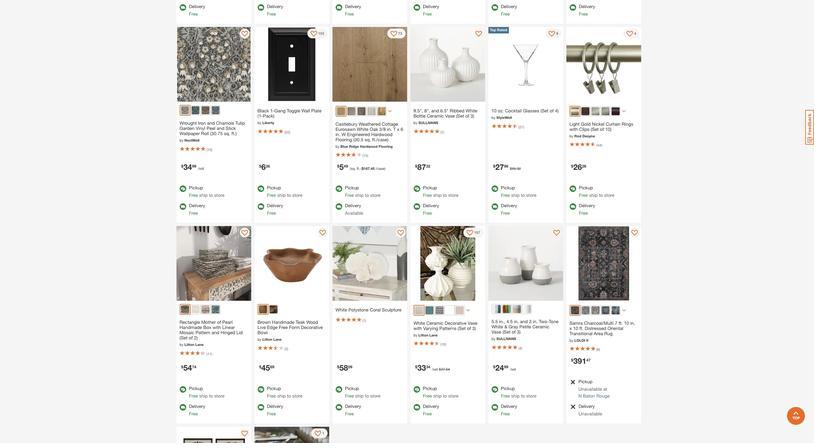 Task type: locate. For each thing, give the bounding box(es) containing it.
0 vertical spatial vase
[[446, 113, 455, 119]]

2 piece framed graphic print flower image nature art print 31 in. x 18 in. image
[[176, 428, 251, 444]]

wrought iron & chamois image
[[181, 107, 189, 115]]

vase left 5.5
[[468, 321, 478, 326]]

brown handmade teak wood live edge free form decorative bowl image
[[255, 227, 329, 301]]

4 inside dropdown button
[[635, 31, 637, 36]]

( down area
[[597, 348, 598, 352]]

pickup down "74"
[[189, 386, 203, 392]]

natural brown image
[[270, 306, 278, 314]]

0 vertical spatial 99
[[192, 164, 197, 169]]

samra charcoal/multi 7 ft. 10 in. x 10 ft. distressed oriental transitional area rug image
[[567, 227, 642, 301]]

vase inside white ceramic decorative vase with varying patterns (set of 3) by litton lane
[[468, 321, 478, 326]]

pearl
[[222, 320, 233, 325]]

1 horizontal spatial vase
[[468, 321, 478, 326]]

0 vertical spatial x
[[397, 126, 400, 132]]

rectangle mother of pearl handmade box with linear mosaic pattern and hinged lid (set of 2) image
[[176, 227, 251, 301]]

ft. right 7 on the bottom of page
[[619, 321, 623, 326]]

( up $ 5 49 /sq. ft. ( $ 167 . 45 /case )
[[363, 154, 364, 158]]

lane inside white ceramic decorative vase with varying patterns (set of 3) by litton lane
[[430, 333, 438, 338]]

0 vertical spatial 4
[[635, 31, 637, 36]]

/set left 37
[[432, 368, 438, 372]]

0 horizontal spatial with
[[213, 325, 221, 331]]

1 for 58
[[364, 319, 366, 323]]

transitional
[[570, 331, 593, 337]]

mahogany image
[[612, 107, 620, 115]]

1 vertical spatial lane
[[274, 338, 282, 342]]

(set left 4)
[[541, 108, 549, 114]]

0 vertical spatial sq.
[[224, 131, 230, 136]]

black image
[[181, 306, 189, 314]]

1 horizontal spatial 45
[[371, 167, 375, 171]]

ceramic inside 9.5", 8", and 6.5" ribbed white bottle ceramic vase (set of 3) by sullivans
[[427, 113, 444, 119]]

pickup down $ 26 26
[[580, 185, 594, 191]]

ceramic right 3
[[533, 324, 550, 330]]

1 horizontal spatial 6
[[401, 126, 404, 132]]

54
[[184, 364, 192, 373]]

stick
[[226, 126, 236, 131]]

. inside $ 5 49 /sq. ft. ( $ 167 . 45 /case )
[[370, 167, 371, 171]]

ridge
[[349, 144, 359, 149]]

( 15 )
[[363, 154, 369, 158]]

wall
[[302, 108, 310, 114]]

2 vertical spatial 1
[[323, 432, 324, 436]]

available for pickup image down 27
[[492, 186, 499, 192]]

white inside white ceramic decorative vase with varying patterns (set of 3) by litton lane
[[414, 321, 426, 326]]

1 vertical spatial ( 1 )
[[363, 319, 367, 323]]

litton inside white ceramic decorative vase with varying patterns (set of 3) by litton lane
[[419, 333, 429, 338]]

pickup down 69
[[267, 386, 281, 392]]

( down 5.5 in., 4.5 in. and 3 in. two-tone white & gray petite ceramic vase (set of 3) by sullivans
[[519, 346, 520, 351]]

pickup
[[189, 185, 203, 191], [267, 185, 281, 191], [345, 185, 359, 191], [423, 185, 437, 191], [501, 185, 515, 191], [580, 185, 594, 191], [579, 379, 593, 385], [189, 386, 203, 392], [267, 386, 281, 392], [345, 386, 359, 392], [423, 386, 437, 392], [501, 386, 515, 392]]

1 vertical spatial x
[[570, 326, 572, 331]]

pickup down '09'
[[345, 386, 359, 392]]

pickup free ship to store down 37
[[423, 386, 459, 399]]

0 horizontal spatial ft.
[[357, 167, 360, 171]]

store for available for pickup icon for 26
[[605, 193, 615, 198]]

5.5
[[492, 319, 498, 325]]

pickup free ship to store for available for pickup icon for 26
[[580, 185, 615, 198]]

area
[[594, 331, 604, 337]]

0 horizontal spatial .
[[370, 167, 371, 171]]

display image inside 157 dropdown button
[[467, 230, 474, 237]]

sq. inside castlebury weathered cottage eurosawn white oak 3/8 in. t x 6 in. w engineered hardwood flooring (30.5 sq. ft./case) by blue ridge hardwood flooring
[[365, 137, 371, 142]]

available for pickup image down 58
[[336, 387, 342, 393]]

1 horizontal spatial litton
[[263, 338, 273, 342]]

$ 391 47
[[572, 357, 591, 366]]

ft. right /sq.
[[357, 167, 360, 171]]

of inside 9.5", 8", and 6.5" ribbed white bottle ceramic vase (set of 3) by sullivans
[[466, 113, 470, 119]]

available shipping image for available for pickup image below 27
[[492, 204, 499, 210]]

(set inside 5.5 in., 4.5 in. and 3 in. two-tone white & gray petite ceramic vase (set of 3) by sullivans
[[503, 330, 511, 335]]

pickup free ship to store for available for pickup icon below 33 on the bottom right of the page
[[423, 386, 459, 399]]

of left 10)
[[601, 126, 605, 132]]

flooring down ft./case)
[[379, 144, 393, 149]]

store for available for pickup image under $ 45 69 in the left of the page
[[293, 394, 303, 399]]

1 vertical spatial 6
[[262, 163, 266, 172]]

ship for available for pickup image below 27
[[512, 193, 520, 198]]

1 horizontal spatial flooring
[[379, 144, 393, 149]]

1 vertical spatial sullivans
[[497, 337, 517, 341]]

and left 3
[[521, 319, 528, 325]]

6.5"
[[441, 108, 449, 114]]

display image
[[391, 31, 398, 38], [476, 31, 482, 38], [467, 230, 474, 237], [315, 431, 322, 438]]

petite
[[520, 324, 532, 330]]

( 44 )
[[597, 143, 603, 147]]

(set inside rectangle mother of pearl handmade box with linear mosaic pattern and hinged lid (set of 2) by litton lane
[[180, 335, 188, 341]]

unavailable inside the pickup unavailable at n baton rouge
[[579, 387, 603, 392]]

sullivans down bottle in the top of the page
[[419, 121, 439, 125]]

3
[[530, 319, 532, 325]]

pickup free ship to store down 92
[[501, 185, 537, 198]]

$ inside $ 391 47
[[572, 358, 574, 363]]

55 down black 1-gang toggle wall plate (1-pack) by liberty
[[286, 130, 290, 134]]

0 vertical spatial flooring
[[336, 137, 352, 142]]

3) inside 5.5 in., 4.5 in. and 3 in. two-tone white & gray petite ceramic vase (set of 3) by sullivans
[[517, 330, 521, 335]]

in. left w
[[336, 132, 341, 137]]

$ inside $ 54 74
[[181, 365, 184, 370]]

1 horizontal spatial sullivans
[[497, 337, 517, 341]]

ft. up loloi
[[580, 326, 584, 331]]

castlebury weathered cottage eurosawn white oak 3/8 in. t x 6 in. w engineered hardwood flooring (30.5 sq. ft./case) link
[[336, 120, 404, 144]]

10 left oz. at top right
[[492, 108, 497, 114]]

0 horizontal spatial lane
[[196, 343, 204, 347]]

pickup inside the pickup unavailable at n baton rouge
[[579, 379, 593, 385]]

available for pickup image down $ 34 99 /roll
[[180, 186, 186, 192]]

by inside black 1-gang toggle wall plate (1-pack) by liberty
[[258, 121, 262, 125]]

pickup down 36
[[267, 185, 281, 191]]

bluestone image
[[212, 107, 220, 115]]

. right 96
[[516, 167, 517, 171]]

0 horizontal spatial litton
[[185, 343, 195, 347]]

34 left /roll at the left of the page
[[184, 163, 192, 172]]

8",
[[425, 108, 430, 114]]

99 inside $ 34 99 /roll
[[192, 164, 197, 169]]

$ inside $ 24 99 /set
[[494, 365, 496, 370]]

0 vertical spatial ( 1 )
[[441, 130, 445, 134]]

store for available for pickup icon below 33 on the bottom right of the page
[[449, 394, 459, 399]]

display image
[[242, 31, 248, 38], [311, 31, 318, 38], [549, 31, 556, 38], [627, 31, 634, 38], [242, 230, 248, 237], [320, 230, 326, 237], [398, 230, 404, 237], [554, 230, 560, 237], [632, 230, 638, 237], [242, 431, 248, 438]]

castlebury
[[336, 121, 358, 127]]

(set right patterns
[[458, 326, 466, 331]]

charcoal/multi
[[585, 321, 614, 326]]

oz.
[[498, 108, 504, 114]]

pickup free ship to store for available for pickup icon underneath 58
[[345, 386, 381, 399]]

oak
[[370, 126, 378, 132]]

2 horizontal spatial lane
[[430, 333, 438, 338]]

26 inside $ 26 26
[[583, 164, 587, 169]]

ceramic right bottle in the top of the page
[[427, 113, 444, 119]]

2 horizontal spatial vase
[[492, 330, 502, 335]]

33
[[418, 364, 426, 373]]

(set down 4.5
[[503, 330, 511, 335]]

x
[[397, 126, 400, 132], [570, 326, 572, 331]]

1 vertical spatial 1
[[364, 319, 366, 323]]

rectangle
[[180, 320, 200, 325]]

) down black 1-gang toggle wall plate (1-pack) by liberty
[[290, 130, 291, 134]]

sq. left ft.)
[[224, 131, 230, 136]]

27
[[496, 163, 505, 172]]

store for available for pickup image underneath 24
[[527, 394, 537, 399]]

grey / multi image
[[582, 307, 590, 315]]

handmade up 2)
[[180, 325, 202, 331]]

1 horizontal spatial 34
[[426, 365, 431, 370]]

pickup free ship to store
[[189, 185, 225, 198], [267, 185, 303, 198], [345, 185, 381, 198], [423, 185, 459, 198], [501, 185, 537, 198], [580, 185, 615, 198], [189, 386, 225, 399], [267, 386, 303, 399], [345, 386, 381, 399], [423, 386, 459, 399], [501, 386, 537, 399]]

pickup down the $ 33 34 /set $ 37 . 04
[[423, 386, 437, 392]]

litton down bowl
[[263, 338, 273, 342]]

0 vertical spatial 55
[[286, 130, 290, 134]]

store for available for pickup icon underneath 58
[[371, 394, 381, 399]]

in. right 7 on the bottom of page
[[631, 321, 636, 326]]

ship for available for pickup image underneath $ 6 36
[[277, 193, 286, 198]]

1 vertical spatial vase
[[468, 321, 478, 326]]

of inside 5.5 in., 4.5 in. and 3 in. two-tone white & gray petite ceramic vase (set of 3) by sullivans
[[512, 330, 516, 335]]

white polystone coral sculpture link
[[336, 306, 404, 315]]

light gold image
[[571, 107, 580, 115]]

of inside 10 oz. cocktail glasses (set of 4) by stylewell
[[550, 108, 554, 114]]

by inside wrought iron and chamois tulip garden vinyl peel and stick wallpaper roll (30.75 sq. ft.) by nextwall
[[180, 138, 184, 143]]

0 horizontal spatial vase
[[446, 113, 455, 119]]

rectangle mother of pearl handmade box with linear mosaic pattern and hinged lid (set of 2) by litton lane
[[180, 320, 243, 347]]

0 vertical spatial 45
[[371, 167, 375, 171]]

and
[[432, 108, 439, 114], [207, 121, 215, 126], [217, 126, 225, 131], [521, 319, 528, 325], [212, 330, 220, 336]]

1 for 87
[[442, 130, 444, 134]]

pickup free ship to store down 69
[[267, 386, 303, 399]]

pickup for available for pickup icon underneath 58
[[345, 386, 359, 392]]

0 vertical spatial 6
[[401, 126, 404, 132]]

display image for the "white polystone coral sculpture" image
[[398, 230, 404, 237]]

black 1-gang toggle wall plate (1-pack) image
[[255, 27, 329, 102]]

vase inside 5.5 in., 4.5 in. and 3 in. two-tone white & gray petite ceramic vase (set of 3) by sullivans
[[492, 330, 502, 335]]

sq. inside wrought iron and chamois tulip garden vinyl peel and stick wallpaper roll (30.75 sq. ft.) by nextwall
[[224, 131, 230, 136]]

charcoal / sky image
[[612, 307, 620, 315]]

1 horizontal spatial with
[[414, 326, 422, 331]]

pickup down "$ 27 96 $ 55 . 92"
[[501, 185, 515, 191]]

ship for available for pickup image under 5
[[356, 193, 364, 198]]

. right 33 on the bottom right of the page
[[445, 368, 446, 372]]

ceramic inside white ceramic decorative vase with varying patterns (set of 3) by litton lane
[[427, 321, 444, 326]]

1 vertical spatial 34
[[426, 365, 431, 370]]

delivery available
[[345, 203, 364, 216]]

0 vertical spatial lane
[[430, 333, 438, 338]]

to
[[209, 193, 213, 198], [287, 193, 291, 198], [365, 193, 369, 198], [443, 193, 447, 198], [521, 193, 526, 198], [600, 193, 604, 198], [209, 394, 213, 399], [287, 394, 291, 399], [365, 394, 369, 399], [443, 394, 447, 399], [521, 394, 526, 399]]

rod
[[575, 134, 582, 138]]

$ for 26
[[572, 164, 574, 169]]

lane
[[430, 333, 438, 338], [274, 338, 282, 342], [196, 343, 204, 347]]

34 inside the $ 33 34 /set $ 37 . 04
[[426, 365, 431, 370]]

55 left 92
[[512, 167, 516, 171]]

display image inside 73 dropdown button
[[391, 31, 398, 38]]

ship for available for pickup image underneath 24
[[512, 394, 520, 399]]

lane down 2)
[[196, 343, 204, 347]]

available for pickup image down 33 on the bottom right of the page
[[414, 387, 420, 393]]

sq. right (30.5
[[365, 137, 371, 142]]

of inside white ceramic decorative vase with varying patterns (set of 3) by litton lane
[[468, 326, 471, 331]]

linear
[[222, 325, 235, 331]]

pickup free ship to store down $ 26 26
[[580, 185, 615, 198]]

1 vertical spatial sq.
[[365, 137, 371, 142]]

pickup right limited stock for pickup icon
[[579, 379, 593, 385]]

0 vertical spatial litton
[[419, 333, 429, 338]]

1 /set from the left
[[432, 368, 438, 372]]

2 horizontal spatial litton
[[419, 333, 429, 338]]

store for available for pickup icon related to /roll
[[214, 193, 225, 198]]

pickup free ship to store for available for pickup image under $ 45 69 in the left of the page
[[267, 386, 303, 399]]

flooring
[[336, 137, 352, 142], [379, 144, 393, 149]]

44
[[598, 143, 602, 147]]

rectangle mother of pearl handmade box with linear mosaic pattern and hinged lid (set of 2) link
[[180, 319, 248, 343]]

5.5 in., 4.5 in. and 3 in. two-tone white & gray petite ceramic vase (set of 3) by sullivans
[[492, 319, 559, 341]]

delivery unavailable
[[579, 404, 603, 417]]

0 vertical spatial unavailable
[[579, 387, 603, 392]]

2
[[286, 347, 288, 351]]

1 horizontal spatial 55
[[512, 167, 516, 171]]

ship
[[199, 193, 208, 198], [277, 193, 286, 198], [356, 193, 364, 198], [434, 193, 442, 198], [512, 193, 520, 198], [590, 193, 598, 198], [199, 394, 208, 399], [277, 394, 286, 399], [356, 394, 364, 399], [434, 394, 442, 399], [512, 394, 520, 399]]

pickup down /sq.
[[345, 185, 359, 191]]

wrought iron and chamois tulip garden vinyl peel and stick wallpaper roll (30.75 sq. ft.) by nextwall
[[180, 121, 245, 143]]

polystone
[[349, 308, 369, 313]]

2 horizontal spatial with
[[570, 126, 579, 132]]

by inside samra charcoal/multi 7 ft. 10 in. x 10 ft. distressed oriental transitional area rug by loloi ii
[[570, 339, 574, 343]]

99 inside $ 24 99 /set
[[505, 365, 509, 370]]

157 button
[[464, 228, 484, 238]]

0 horizontal spatial 45
[[262, 364, 270, 373]]

0 vertical spatial 34
[[184, 163, 192, 172]]

2 vertical spatial vase
[[492, 330, 502, 335]]

desyne
[[583, 134, 596, 138]]

antique brass image
[[602, 107, 610, 115]]

pickup free ship to store down "74"
[[189, 386, 225, 399]]

stylewell
[[497, 116, 512, 120]]

ship for available for pickup icon corresponding to 54
[[199, 394, 208, 399]]

1 horizontal spatial 1
[[364, 319, 366, 323]]

pickup for available for pickup icon related to /roll
[[189, 185, 203, 191]]

87
[[418, 163, 426, 172]]

1 horizontal spatial lane
[[274, 338, 282, 342]]

with up rod
[[570, 126, 579, 132]]

french linen image
[[368, 107, 376, 115]]

display image inside 1 "dropdown button"
[[315, 431, 322, 438]]

0 horizontal spatial 99
[[192, 164, 197, 169]]

and inside 9.5", 8", and 6.5" ribbed white bottle ceramic vase (set of 3) by sullivans
[[432, 108, 439, 114]]

lane down the varying
[[430, 333, 438, 338]]

2 /set from the left
[[510, 368, 517, 372]]

available shipping image for available for pickup icon related to /roll
[[180, 204, 186, 210]]

) down 10 oz. cocktail glasses (set of 4) by stylewell at top
[[524, 125, 525, 129]]

2 horizontal spatial 6
[[598, 348, 600, 352]]

in. left t
[[388, 126, 392, 132]]

unavailable up baton
[[579, 387, 603, 392]]

glasses
[[524, 108, 540, 114]]

of right ribbed
[[466, 113, 470, 119]]

$ for 5
[[338, 164, 340, 169]]

available for pickup image down $ 45 69 in the left of the page
[[258, 387, 264, 393]]

available for pickup image down $ 6 36
[[258, 186, 264, 192]]

white image left blue image
[[415, 307, 423, 315]]

box
[[203, 325, 212, 331]]

brown image
[[259, 306, 267, 314]]

cream image
[[202, 306, 210, 314]]

$ for 87
[[416, 164, 418, 169]]

0 vertical spatial sullivans
[[419, 121, 439, 125]]

samra charcoal/multi 7 ft. 10 in. x 10 ft. distressed oriental transitional area rug link
[[570, 319, 638, 338]]

of right the '&'
[[512, 330, 516, 335]]

lane inside brown handmade teak wood live edge free form decorative bowl by litton lane
[[274, 338, 282, 342]]

castlebury weathered cottage eurosawn white oak 3/8 in. t x 6 in. w engineered hardwood flooring (30.5 sq. ft./case) image
[[333, 27, 407, 102]]

bowl
[[258, 330, 268, 336]]

pickup free ship to store up delivery available
[[345, 185, 381, 198]]

/set inside the $ 33 34 /set $ 37 . 04
[[432, 368, 438, 372]]

gold
[[581, 121, 591, 127]]

$ inside $ 26 26
[[572, 164, 574, 169]]

decorative down pink icon on the bottom
[[445, 321, 467, 326]]

pickup free ship to store down 36
[[267, 185, 303, 198]]

1 horizontal spatial 99
[[505, 365, 509, 370]]

$ inside $ 34 99 /roll
[[181, 164, 184, 169]]

lane for edge
[[274, 338, 282, 342]]

1 vertical spatial unavailable
[[579, 412, 603, 417]]

scarborough grey image
[[358, 107, 366, 115]]

. inside "$ 27 96 $ 55 . 92"
[[516, 167, 517, 171]]

stonington image
[[348, 107, 356, 115]]

1 horizontal spatial ( 1 )
[[441, 130, 445, 134]]

2 vertical spatial lane
[[196, 343, 204, 347]]

white inside 9.5", 8", and 6.5" ribbed white bottle ceramic vase (set of 3) by sullivans
[[466, 108, 478, 114]]

. left /case
[[370, 167, 371, 171]]

1 horizontal spatial 4
[[635, 31, 637, 36]]

in. right 3
[[533, 319, 538, 325]]

0 horizontal spatial decorative
[[301, 325, 323, 331]]

litton down 2)
[[185, 343, 195, 347]]

0 horizontal spatial handmade
[[180, 325, 202, 331]]

white image left cream image
[[191, 306, 200, 314]]

( left "167"
[[361, 167, 362, 171]]

(set
[[541, 108, 549, 114], [457, 113, 465, 119], [591, 126, 599, 132], [458, 326, 466, 331], [503, 330, 511, 335], [180, 335, 188, 341]]

0 horizontal spatial 1
[[323, 432, 324, 436]]

feedback link image
[[806, 110, 815, 145]]

$ for 391
[[572, 358, 574, 363]]

26
[[574, 163, 583, 172], [583, 164, 587, 169]]

ceramic inside 5.5 in., 4.5 in. and 3 in. two-tone white & gray petite ceramic vase (set of 3) by sullivans
[[533, 324, 550, 330]]

brown
[[258, 320, 271, 325]]

unavailable down baton
[[579, 412, 603, 417]]

2 horizontal spatial 1
[[442, 130, 444, 134]]

sullivans down the '&'
[[497, 337, 517, 341]]

1 horizontal spatial x
[[570, 326, 572, 331]]

$ for 27
[[494, 164, 496, 169]]

ceramic
[[427, 113, 444, 119], [427, 321, 444, 326], [533, 324, 550, 330]]

6 for $ 6 36
[[262, 163, 266, 172]]

in. inside samra charcoal/multi 7 ft. 10 in. x 10 ft. distressed oriental transitional area rug by loloi ii
[[631, 321, 636, 326]]

$ inside $ 6 36
[[259, 164, 262, 169]]

brown handmade teak wood live edge free form decorative bowl by litton lane
[[258, 320, 323, 342]]

34 left 37
[[426, 365, 431, 370]]

(set right 6.5" in the top right of the page
[[457, 113, 465, 119]]

10 up loloi
[[574, 326, 579, 331]]

1 horizontal spatial sq.
[[365, 137, 371, 142]]

white polystone coral sculpture image
[[333, 227, 407, 301]]

and right peel
[[217, 126, 225, 131]]

1 horizontal spatial decorative
[[445, 321, 467, 326]]

pickup for available for pickup image below 27
[[501, 185, 515, 191]]

available for pickup image for 26
[[570, 186, 577, 192]]

55
[[286, 130, 290, 134], [512, 167, 516, 171]]

1 inside "dropdown button"
[[323, 432, 324, 436]]

1 horizontal spatial /set
[[510, 368, 517, 372]]

$ for 54
[[181, 365, 184, 370]]

form
[[289, 325, 300, 331]]

with right box
[[213, 325, 221, 331]]

0 horizontal spatial /set
[[432, 368, 438, 372]]

( 1 ) for 58
[[363, 319, 367, 323]]

ft./case)
[[372, 137, 389, 142]]

display image for 1
[[315, 431, 322, 438]]

by inside castlebury weathered cottage eurosawn white oak 3/8 in. t x 6 in. w engineered hardwood flooring (30.5 sq. ft./case) by blue ridge hardwood flooring
[[336, 144, 340, 149]]

( down rectangle mother of pearl handmade box with linear mosaic pattern and hinged lid (set of 2) by litton lane
[[207, 352, 208, 356]]

pickup free ship to store down '09'
[[345, 386, 381, 399]]

1 horizontal spatial white image
[[415, 307, 423, 315]]

0 horizontal spatial sullivans
[[419, 121, 439, 125]]

(30.75
[[210, 131, 223, 136]]

available shipping image for available for pickup icon for 26
[[570, 204, 577, 210]]

3) inside white ceramic decorative vase with varying patterns (set of 3) by litton lane
[[473, 326, 476, 331]]

/sq.
[[350, 167, 356, 171]]

( 1 ) for 87
[[441, 130, 445, 134]]

with inside white ceramic decorative vase with varying patterns (set of 3) by litton lane
[[414, 326, 422, 331]]

with left the varying
[[414, 326, 422, 331]]

2 vertical spatial 6
[[598, 348, 600, 352]]

limited stock for pickup image
[[570, 380, 576, 385]]

$
[[181, 164, 184, 169], [259, 164, 262, 169], [338, 164, 340, 169], [416, 164, 418, 169], [494, 164, 496, 169], [572, 164, 574, 169], [362, 167, 364, 171], [510, 167, 512, 171], [572, 358, 574, 363], [181, 365, 184, 370], [259, 365, 262, 370], [338, 365, 340, 370], [416, 365, 418, 370], [494, 365, 496, 370], [439, 368, 441, 372]]

available for pickup image for /roll
[[180, 186, 186, 192]]

store for available for pickup image below 27
[[527, 193, 537, 198]]

$ inside $ 45 69
[[259, 365, 262, 370]]

1 vertical spatial litton
[[263, 338, 273, 342]]

9.5", 8", and 6.5" ribbed white bottle ceramic vase (set of 3) link
[[414, 107, 482, 121]]

1 vertical spatial 45
[[262, 364, 270, 373]]

white inside 5.5 in., 4.5 in. and 3 in. two-tone white & gray petite ceramic vase (set of 3) by sullivans
[[492, 324, 504, 330]]

litton inside brown handmade teak wood live edge free form decorative bowl by litton lane
[[263, 338, 273, 342]]

ivory / denim image
[[592, 307, 600, 315]]

white image
[[191, 306, 200, 314], [415, 307, 423, 315]]

pickup for available for pickup image underneath 24
[[501, 386, 515, 392]]

99 for 34
[[192, 164, 197, 169]]

1 vertical spatial flooring
[[379, 144, 393, 149]]

by inside 5.5 in., 4.5 in. and 3 in. two-tone white & gray petite ceramic vase (set of 3) by sullivans
[[492, 337, 496, 341]]

1 vertical spatial 99
[[505, 365, 509, 370]]

0 horizontal spatial 4
[[520, 346, 522, 351]]

0 horizontal spatial ( 1 )
[[363, 319, 367, 323]]

vase inside 9.5", 8", and 6.5" ribbed white bottle ceramic vase (set of 3) by sullivans
[[446, 113, 455, 119]]

limited stock for pickup image
[[570, 405, 576, 410]]

0 vertical spatial 1
[[442, 130, 444, 134]]

(set left 2)
[[180, 335, 188, 341]]

73
[[399, 31, 403, 36]]

available for pickup image
[[258, 186, 264, 192], [336, 186, 342, 192], [414, 186, 420, 192], [492, 186, 499, 192], [258, 387, 264, 393], [492, 387, 499, 393]]

display image for "2 piece framed graphic print flower image nature art print 31 in. x 18 in."
[[242, 431, 248, 438]]

/set inside $ 24 99 /set
[[510, 368, 517, 372]]

$ for 58
[[338, 365, 340, 370]]

pickup free ship to store for available for pickup icon corresponding to 54
[[189, 386, 225, 399]]

0 horizontal spatial 6
[[262, 163, 266, 172]]

( inside $ 5 49 /sq. ft. ( $ 167 . 45 /case )
[[361, 167, 362, 171]]

2 vertical spatial litton
[[185, 343, 195, 347]]

3/8
[[380, 126, 386, 132]]

1 horizontal spatial handmade
[[272, 320, 295, 325]]

(set inside 10 oz. cocktail glasses (set of 4) by stylewell
[[541, 108, 549, 114]]

available shipping image for available for pickup image under 5
[[336, 204, 342, 210]]

vase down 5.5
[[492, 330, 502, 335]]

by inside the light gold nickel curtain rings with clips (set of 10) by rod desyne
[[570, 134, 574, 138]]

available for pickup image
[[180, 186, 186, 192], [570, 186, 577, 192], [180, 387, 186, 393], [336, 387, 342, 393], [414, 387, 420, 393]]

roll
[[201, 131, 209, 136]]

available shipping image for available for pickup image underneath 87
[[414, 204, 420, 210]]

45 inside $ 5 49 /sq. ft. ( $ 167 . 45 /case )
[[371, 167, 375, 171]]

bottle
[[414, 113, 426, 119]]

of
[[550, 108, 554, 114], [466, 113, 470, 119], [601, 126, 605, 132], [217, 320, 221, 325], [468, 326, 471, 331], [512, 330, 516, 335], [189, 335, 193, 341]]

litton down the varying
[[419, 333, 429, 338]]

light
[[570, 121, 580, 127]]

(set inside 9.5", 8", and 6.5" ribbed white bottle ceramic vase (set of 3) by sullivans
[[457, 113, 465, 119]]

1-
[[270, 108, 275, 114]]

lane inside rectangle mother of pearl handmade box with linear mosaic pattern and hinged lid (set of 2) by litton lane
[[196, 343, 204, 347]]

varying
[[424, 326, 439, 331]]

litton
[[419, 333, 429, 338], [263, 338, 273, 342], [185, 343, 195, 347]]

$ inside $ 87 32
[[416, 164, 418, 169]]

( 1 )
[[441, 130, 445, 134], [363, 319, 367, 323]]

available shipping image
[[336, 4, 342, 11], [414, 4, 420, 11], [180, 204, 186, 210], [258, 204, 264, 210], [336, 204, 342, 210], [414, 204, 420, 210], [492, 204, 499, 210], [570, 204, 577, 210], [492, 405, 499, 411]]

$ 45 69
[[259, 364, 275, 373]]

wrought iron and chamois tulip garden vinyl peel and stick wallpaper roll (30.75 sq. ft.) image
[[176, 27, 251, 102]]

) right "167"
[[385, 167, 386, 171]]

pickup free ship to store down $ 24 99 /set
[[501, 386, 537, 399]]

2 horizontal spatial .
[[516, 167, 517, 171]]

(set up the desyne
[[591, 126, 599, 132]]

white ceramic decorative vase with varying patterns (set of 3) by litton lane
[[414, 321, 478, 338]]

display image for samra charcoal/multi 7 ft. 10 in. x 10 ft. distressed oriental transitional area rug image at right
[[632, 230, 638, 237]]

sullivans inside 9.5", 8", and 6.5" ribbed white bottle ceramic vase (set of 3) by sullivans
[[419, 121, 439, 125]]

available shipping image
[[180, 4, 186, 11], [258, 4, 264, 11], [492, 4, 499, 11], [570, 4, 577, 11], [180, 405, 186, 411], [258, 405, 264, 411], [336, 405, 342, 411], [414, 405, 420, 411]]

0 horizontal spatial 34
[[184, 163, 192, 172]]

of right patterns
[[468, 326, 471, 331]]

samra
[[570, 321, 583, 326]]

$ 27 96 $ 55 . 92
[[494, 163, 521, 172]]

1 horizontal spatial .
[[445, 368, 446, 372]]

0 horizontal spatial sq.
[[224, 131, 230, 136]]

. inside the $ 33 34 /set $ 37 . 04
[[445, 368, 446, 372]]

$ inside the $ 58 09
[[338, 365, 340, 370]]

/set
[[432, 368, 438, 372], [510, 368, 517, 372]]

1 vertical spatial 55
[[512, 167, 516, 171]]

unavailable for delivery
[[579, 412, 603, 417]]

$ for 45
[[259, 365, 262, 370]]

3) inside 9.5", 8", and 6.5" ribbed white bottle ceramic vase (set of 3) by sullivans
[[471, 113, 475, 119]]

display image inside 4 dropdown button
[[627, 31, 634, 38]]

0 horizontal spatial x
[[397, 126, 400, 132]]

deep ocean & purple haze image
[[191, 107, 200, 115]]

free inside brown handmade teak wood live edge free form decorative bowl by litton lane
[[279, 325, 288, 331]]

( 11 )
[[207, 352, 212, 356]]

handmade down the natural brown icon in the bottom of the page
[[272, 320, 295, 325]]

distressed
[[585, 326, 607, 331]]

and inside 5.5 in., 4.5 in. and 3 in. two-tone white & gray petite ceramic vase (set of 3) by sullivans
[[521, 319, 528, 325]]



Task type: describe. For each thing, give the bounding box(es) containing it.
153 button
[[308, 29, 328, 39]]

$ for 6
[[259, 164, 262, 169]]

(30.5
[[354, 137, 364, 142]]

(set inside the light gold nickel curtain rings with clips (set of 10) by rod desyne
[[591, 126, 599, 132]]

(1-
[[258, 113, 263, 119]]

cocoa image
[[582, 107, 590, 115]]

wrought
[[180, 121, 197, 126]]

2)
[[194, 335, 198, 341]]

9.5", 8", and 6.5" ribbed white bottle ceramic vase (set of 3) image
[[411, 27, 486, 102]]

lane for varying
[[430, 333, 438, 338]]

black
[[258, 108, 269, 114]]

display image for the wrought iron and chamois tulip garden vinyl peel and stick wallpaper roll (30.75 sq. ft.) image
[[242, 31, 248, 38]]

ship for available for pickup icon related to /roll
[[199, 193, 208, 198]]

&
[[505, 324, 508, 330]]

available
[[345, 211, 364, 216]]

decorative inside white ceramic decorative vase with varying patterns (set of 3) by litton lane
[[445, 321, 467, 326]]

wrought iron and chamois tulip garden vinyl peel and stick wallpaper roll (30.75 sq. ft.) link
[[180, 119, 248, 138]]

in. right 4.5
[[515, 319, 519, 325]]

of left pearl
[[217, 320, 221, 325]]

( down 9.5", 8", and 6.5" ribbed white bottle ceramic vase (set of 3) by sullivans
[[441, 130, 442, 134]]

with inside rectangle mother of pearl handmade box with linear mosaic pattern and hinged lid (set of 2) by litton lane
[[213, 325, 221, 331]]

pickup free ship to store for available for pickup image underneath 87
[[423, 185, 459, 198]]

handmade inside rectangle mother of pearl handmade box with linear mosaic pattern and hinged lid (set of 2) by litton lane
[[180, 325, 202, 331]]

pattern
[[196, 330, 211, 336]]

58
[[340, 364, 348, 373]]

1 button
[[312, 429, 328, 439]]

white ceramic decorative vase with varying patterns (set of 3) image
[[411, 227, 486, 301]]

engineered
[[347, 132, 370, 137]]

of left 2)
[[189, 335, 193, 341]]

available for pickup image down 87
[[414, 186, 420, 192]]

9.5", 8", and 6.5" ribbed white bottle ceramic vase (set of 3) by sullivans
[[414, 108, 478, 125]]

( 4 )
[[519, 346, 523, 351]]

pickup for available for pickup icon corresponding to 54
[[189, 386, 203, 392]]

1 vertical spatial hardwood
[[360, 144, 378, 149]]

5.5 in., 4.5 in. and 3 in. two-tone white & gray petite ceramic vase (set of 3) image
[[489, 227, 564, 301]]

$ for 34
[[181, 164, 184, 169]]

with inside the light gold nickel curtain rings with clips (set of 10) by rod desyne
[[570, 126, 579, 132]]

/set for 24
[[510, 368, 517, 372]]

oriental
[[608, 326, 624, 331]]

pickup for available for pickup icon below 33 on the bottom right of the page
[[423, 386, 437, 392]]

$ for 24
[[494, 365, 496, 370]]

available shipping image for available for pickup image underneath 24
[[492, 405, 499, 411]]

10 down roll
[[208, 148, 212, 152]]

satin nickel image
[[592, 107, 600, 115]]

4 button
[[624, 29, 640, 39]]

( down the light gold nickel curtain rings with clips (set of 10) by rod desyne
[[597, 143, 598, 147]]

light gold nickel curtain rings with clips (set of 10) image
[[567, 27, 642, 102]]

blue image
[[426, 307, 434, 315]]

tulip
[[236, 121, 245, 126]]

10 oz. cocktail glasses (set of 4) link
[[492, 107, 560, 115]]

pickup for available for pickup image underneath 87
[[423, 185, 437, 191]]

153
[[319, 31, 324, 36]]

pickup free ship to store for available for pickup image underneath $ 6 36
[[267, 185, 303, 198]]

liberty
[[263, 121, 275, 125]]

at
[[604, 387, 608, 392]]

$ 33 34 /set $ 37 . 04
[[416, 364, 450, 373]]

and inside rectangle mother of pearl handmade box with linear mosaic pattern and hinged lid (set of 2) by litton lane
[[212, 330, 220, 336]]

cream image
[[446, 307, 454, 315]]

ii
[[587, 339, 589, 343]]

) down (30.75
[[212, 148, 212, 152]]

6 for ( 6 )
[[598, 348, 600, 352]]

sculpture
[[382, 308, 402, 313]]

la classica 21 in. w x 21 in. l in solid color napkins (set of 4) image
[[255, 428, 329, 444]]

delivery inside delivery available
[[345, 203, 362, 209]]

decorative inside brown handmade teak wood live edge free form decorative bowl by litton lane
[[301, 325, 323, 331]]

pickup for available for pickup icon for 26
[[580, 185, 594, 191]]

white inside castlebury weathered cottage eurosawn white oak 3/8 in. t x 6 in. w engineered hardwood flooring (30.5 sq. ft./case) by blue ridge hardwood flooring
[[357, 126, 369, 132]]

11
[[208, 352, 212, 356]]

litton for edge
[[263, 338, 273, 342]]

denim / grey image
[[602, 307, 610, 315]]

24
[[496, 364, 505, 373]]

curtain
[[606, 121, 621, 127]]

( down black 1-gang toggle wall plate (1-pack) by liberty
[[285, 130, 286, 134]]

off white image
[[523, 306, 531, 314]]

x inside castlebury weathered cottage eurosawn white oak 3/8 in. t x 6 in. w engineered hardwood flooring (30.5 sq. ft./case) by blue ridge hardwood flooring
[[397, 126, 400, 132]]

x inside samra charcoal/multi 7 ft. 10 in. x 10 ft. distressed oriental transitional area rug by loloi ii
[[570, 326, 572, 331]]

castlebury weathered cottage eurosawn white oak 3/8 in. t x 6 in. w engineered hardwood flooring (30.5 sq. ft./case) by blue ridge hardwood flooring
[[336, 121, 404, 149]]

) down area
[[600, 348, 601, 352]]

) inside $ 5 49 /sq. ft. ( $ 167 . 45 /case )
[[385, 167, 386, 171]]

two-
[[539, 319, 549, 325]]

display image for brown handmade teak wood live edge free form decorative bowl image
[[320, 230, 326, 237]]

ship for available for pickup image underneath 87
[[434, 193, 442, 198]]

( down 10 oz. cocktail glasses (set of 4) by stylewell at top
[[519, 125, 520, 129]]

available for pickup image down 24
[[492, 387, 499, 393]]

ebony & red clay image
[[202, 107, 210, 115]]

/set for 33
[[432, 368, 438, 372]]

teak
[[296, 320, 305, 325]]

pickup unavailable at n baton rouge
[[579, 379, 610, 399]]

pickup free ship to store for available for pickup icon related to /roll
[[189, 185, 225, 198]]

( 55 )
[[285, 130, 291, 134]]

96
[[505, 164, 509, 169]]

peel
[[207, 126, 216, 131]]

blue/white image
[[493, 306, 501, 314]]

available for pickup image down 5
[[336, 186, 342, 192]]

10 oz. cocktail glasses (set of 4) image
[[489, 27, 564, 102]]

white polystone coral sculpture
[[336, 308, 402, 313]]

green/blue/orange image
[[503, 306, 511, 314]]

$ 87 32
[[416, 163, 431, 172]]

blue image
[[212, 306, 220, 314]]

store for available for pickup image underneath 87
[[449, 193, 459, 198]]

) down the light gold nickel curtain rings with clips (set of 10) by rod desyne
[[602, 143, 603, 147]]

eurosawn
[[336, 126, 356, 132]]

available shipping image for available for pickup image underneath $ 6 36
[[258, 204, 264, 210]]

unavailable for pickup
[[579, 387, 603, 392]]

0 horizontal spatial flooring
[[336, 137, 352, 142]]

pink image
[[456, 307, 464, 315]]

/roll
[[198, 167, 204, 171]]

by inside 9.5", 8", and 6.5" ribbed white bottle ceramic vase (set of 3) by sullivans
[[414, 121, 418, 125]]

weathered
[[359, 121, 381, 127]]

0 vertical spatial hardwood
[[372, 132, 393, 137]]

10 oz. cocktail glasses (set of 4) by stylewell
[[492, 108, 559, 120]]

store for available for pickup image underneath $ 6 36
[[293, 193, 303, 198]]

$ 6 36
[[259, 163, 270, 172]]

69
[[270, 365, 275, 370]]

( down white ceramic decorative vase with varying patterns (set of 3) by litton lane
[[441, 343, 442, 347]]

cottage
[[382, 121, 398, 127]]

and right iron
[[207, 121, 215, 126]]

pickup free ship to store for available for pickup image underneath 24
[[501, 386, 537, 399]]

( down polystone
[[363, 319, 364, 323]]

10 right 7 on the bottom of page
[[625, 321, 630, 326]]

vinyl
[[196, 126, 206, 131]]

1 horizontal spatial ft.
[[580, 326, 584, 331]]

natural image
[[378, 107, 386, 115]]

) up "167"
[[368, 154, 369, 158]]

cocktail
[[506, 108, 522, 114]]

delivery inside delivery unavailable
[[579, 404, 595, 410]]

pickup for available for pickup image underneath $ 6 36
[[267, 185, 281, 191]]

pickup free ship to store for available for pickup image below 27
[[501, 185, 537, 198]]

w
[[342, 132, 346, 137]]

) down brown handmade teak wood live edge free form decorative bowl by litton lane
[[288, 347, 289, 351]]

garden
[[180, 126, 195, 131]]

( 6 )
[[597, 348, 601, 352]]

ft.)
[[232, 131, 237, 136]]

9 button
[[546, 29, 562, 39]]

$ 54 74
[[181, 364, 197, 373]]

lid
[[237, 330, 243, 336]]

) down 5.5 in., 4.5 in. and 3 in. two-tone white & gray petite ceramic vase (set of 3) by sullivans
[[522, 346, 523, 351]]

( 16 )
[[441, 343, 447, 347]]

9
[[557, 31, 559, 36]]

$ for 33
[[416, 365, 418, 370]]

pickup for limited stock for pickup icon
[[579, 379, 593, 385]]

light gold nickel curtain rings with clips (set of 10) by rod desyne
[[570, 121, 634, 138]]

) down rectangle mother of pearl handmade box with linear mosaic pattern and hinged lid (set of 2) by litton lane
[[212, 352, 212, 356]]

pack)
[[263, 113, 275, 119]]

gray
[[509, 324, 519, 330]]

wallpaper
[[180, 131, 200, 136]]

pickup for available for pickup image under $ 45 69 in the left of the page
[[267, 386, 281, 392]]

99 for 24
[[505, 365, 509, 370]]

pickup free ship to store for available for pickup image under 5
[[345, 185, 381, 198]]

loloi
[[575, 339, 586, 343]]

ribbed
[[450, 108, 465, 114]]

6 inside castlebury weathered cottage eurosawn white oak 3/8 in. t x 6 in. w engineered hardwood flooring (30.5 sq. ft./case) by blue ridge hardwood flooring
[[401, 126, 404, 132]]

gray image
[[436, 307, 444, 315]]

157
[[475, 231, 481, 235]]

( 21 )
[[519, 125, 525, 129]]

09
[[348, 365, 353, 370]]

ft. inside $ 5 49 /sq. ft. ( $ 167 . 45 /case )
[[357, 167, 360, 171]]

) down white ceramic decorative vase with varying patterns (set of 3) by litton lane
[[446, 343, 447, 347]]

$ 34 99 /roll
[[181, 163, 204, 172]]

( down roll
[[207, 148, 208, 152]]

hinged
[[221, 330, 235, 336]]

of inside the light gold nickel curtain rings with clips (set of 10) by rod desyne
[[601, 126, 605, 132]]

weathered cottage image
[[337, 107, 345, 115]]

55 inside "$ 27 96 $ 55 . 92"
[[512, 167, 516, 171]]

litton inside rectangle mother of pearl handmade box with linear mosaic pattern and hinged lid (set of 2) by litton lane
[[185, 343, 195, 347]]

) down "white polystone coral sculpture"
[[366, 319, 367, 323]]

handmade inside brown handmade teak wood live edge free form decorative bowl by litton lane
[[272, 320, 295, 325]]

store for available for pickup image under 5
[[371, 193, 381, 198]]

2 horizontal spatial ft.
[[619, 321, 623, 326]]

rated
[[498, 28, 508, 32]]

display image for 5.5 in., 4.5 in. and 3 in. two-tone white & gray petite ceramic vase (set of 3) image
[[554, 230, 560, 237]]

pickup for available for pickup image under 5
[[345, 185, 359, 191]]

32
[[426, 164, 431, 169]]

store for available for pickup icon corresponding to 54
[[214, 394, 225, 399]]

sullivans inside 5.5 in., 4.5 in. and 3 in. two-tone white & gray petite ceramic vase (set of 3) by sullivans
[[497, 337, 517, 341]]

mother
[[201, 320, 216, 325]]

4.5
[[507, 319, 513, 325]]

ship for available for pickup icon below 33 on the bottom right of the page
[[434, 394, 442, 399]]

ship for available for pickup icon for 26
[[590, 193, 598, 198]]

10 inside 10 oz. cocktail glasses (set of 4) by stylewell
[[492, 108, 497, 114]]

( down brown handmade teak wood live edge free form decorative bowl by litton lane
[[285, 347, 286, 351]]

1 vertical spatial 4
[[520, 346, 522, 351]]

) down 9.5", 8", and 6.5" ribbed white bottle ceramic vase (set of 3) by sullivans
[[444, 130, 445, 134]]

36
[[266, 164, 270, 169]]

display image inside 9 dropdown button
[[549, 31, 556, 38]]

0 horizontal spatial white image
[[191, 306, 200, 314]]

ship for available for pickup icon underneath 58
[[356, 394, 364, 399]]

charcoal / multi image
[[571, 307, 580, 315]]

10)
[[606, 126, 612, 132]]

391
[[574, 357, 587, 366]]

display image for 157
[[467, 230, 474, 237]]

litton for varying
[[419, 333, 429, 338]]

rouge
[[597, 394, 610, 399]]

5
[[340, 163, 344, 172]]

(set inside white ceramic decorative vase with varying patterns (set of 3) by litton lane
[[458, 326, 466, 331]]

by inside rectangle mother of pearl handmade box with linear mosaic pattern and hinged lid (set of 2) by litton lane
[[180, 343, 184, 347]]

26 down rod
[[574, 163, 583, 172]]

7
[[616, 321, 618, 326]]

display image for 73
[[391, 31, 398, 38]]

ship for available for pickup image under $ 45 69 in the left of the page
[[277, 394, 286, 399]]

nextwall
[[185, 138, 200, 143]]

by inside brown handmade teak wood live edge free form decorative bowl by litton lane
[[258, 338, 262, 342]]

blue/brown image
[[513, 306, 521, 314]]

by inside 10 oz. cocktail glasses (set of 4) by stylewell
[[492, 116, 496, 120]]

0 horizontal spatial 55
[[286, 130, 290, 134]]

display image inside 153 dropdown button
[[311, 31, 318, 38]]

by inside white ceramic decorative vase with varying patterns (set of 3) by litton lane
[[414, 333, 418, 338]]

available for pickup image for 54
[[180, 387, 186, 393]]

display image for rectangle mother of pearl handmade box with linear mosaic pattern and hinged lid (set of 2) image
[[242, 230, 248, 237]]



Task type: vqa. For each thing, say whether or not it's contained in the screenshot.
27's $
yes



